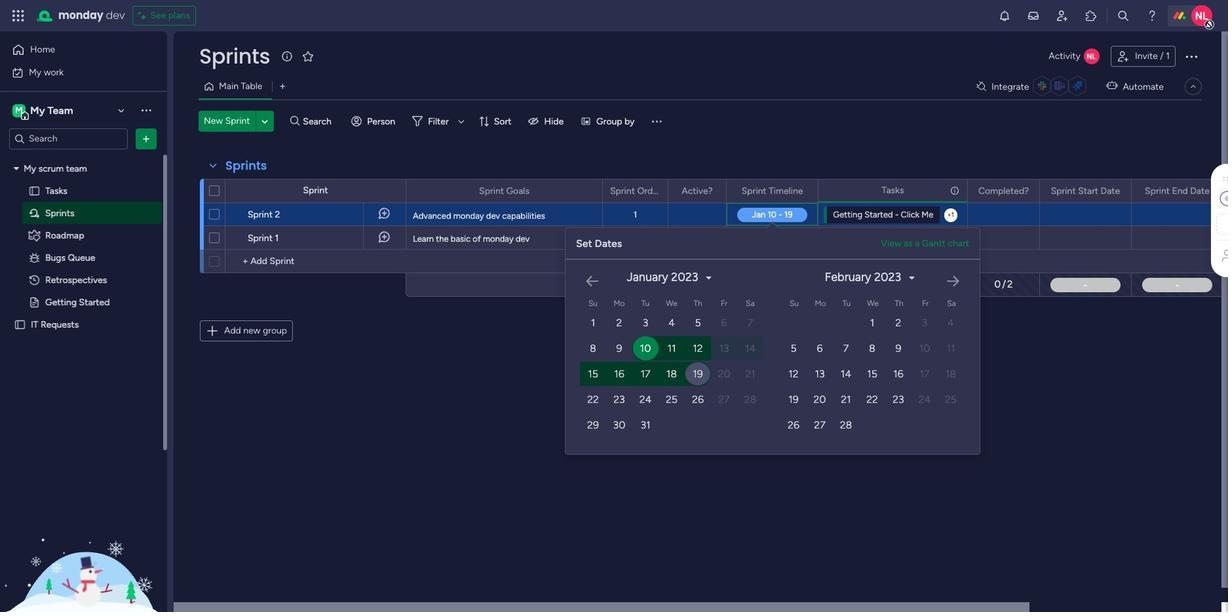 Task type: vqa. For each thing, say whether or not it's contained in the screenshot.
2nd v2 ellipsis image from the top
no



Task type: describe. For each thing, give the bounding box(es) containing it.
show board description image
[[279, 50, 295, 63]]

lottie animation element
[[0, 480, 167, 612]]

collapse board header image
[[1188, 81, 1199, 92]]

inbox image
[[1027, 9, 1040, 22]]

+ Add Sprint text field
[[232, 254, 400, 269]]

angle down image
[[262, 116, 268, 126]]

notifications image
[[998, 9, 1011, 22]]

workspace selection element
[[12, 103, 75, 120]]

lottie animation image
[[0, 480, 167, 612]]

menu image
[[650, 115, 664, 128]]

dapulse integrations image
[[977, 82, 986, 91]]

Search in workspace field
[[28, 131, 109, 146]]

see plans image
[[139, 8, 150, 24]]

arrow down image
[[453, 113, 469, 129]]

select product image
[[12, 9, 25, 22]]

2 horizontal spatial caret down image
[[909, 273, 915, 282]]

search everything image
[[1117, 9, 1130, 22]]



Task type: locate. For each thing, give the bounding box(es) containing it.
workspace options image
[[140, 104, 153, 117]]

column information image
[[950, 185, 960, 196]]

2 vertical spatial public board image
[[14, 318, 26, 331]]

0 vertical spatial public board image
[[28, 184, 41, 197]]

1 vertical spatial public board image
[[28, 296, 41, 308]]

0 horizontal spatial caret down image
[[14, 164, 19, 173]]

add to favorites image
[[302, 49, 315, 63]]

list box
[[0, 155, 167, 513]]

option
[[0, 157, 167, 159]]

my work image
[[12, 67, 24, 78]]

v2 search image
[[290, 114, 300, 129]]

1 horizontal spatial caret down image
[[706, 273, 711, 282]]

home image
[[12, 43, 25, 56]]

public board image
[[28, 184, 41, 197], [28, 296, 41, 308], [14, 318, 26, 331]]

add view image
[[280, 82, 285, 91]]

None field
[[196, 43, 273, 70], [222, 157, 270, 174], [879, 183, 907, 198], [476, 184, 533, 198], [607, 184, 664, 198], [679, 184, 716, 198], [738, 184, 806, 198], [975, 184, 1032, 198], [1048, 184, 1124, 198], [1142, 184, 1213, 198], [196, 43, 273, 70], [222, 157, 270, 174], [879, 183, 907, 198], [476, 184, 533, 198], [607, 184, 664, 198], [679, 184, 716, 198], [738, 184, 806, 198], [975, 184, 1032, 198], [1048, 184, 1124, 198], [1142, 184, 1213, 198]]

board activity image
[[1084, 48, 1100, 64]]

invite members image
[[1056, 9, 1069, 22]]

options image
[[584, 180, 593, 202], [649, 180, 659, 202], [708, 180, 717, 202], [800, 180, 809, 202], [1021, 180, 1030, 202], [1113, 180, 1122, 202], [1205, 180, 1214, 202], [182, 198, 193, 230]]

help image
[[1146, 9, 1159, 22]]

noah lott image
[[1192, 5, 1212, 26]]

options image
[[1184, 48, 1199, 64], [140, 132, 153, 145], [949, 179, 958, 202], [182, 222, 193, 253]]

Search field
[[300, 112, 339, 130]]

region
[[566, 254, 1228, 454]]

apps image
[[1085, 9, 1098, 22]]

caret down image
[[14, 164, 19, 173], [706, 273, 711, 282], [909, 273, 915, 282]]

workspace image
[[12, 103, 26, 118]]

autopilot image
[[1107, 78, 1118, 94]]



